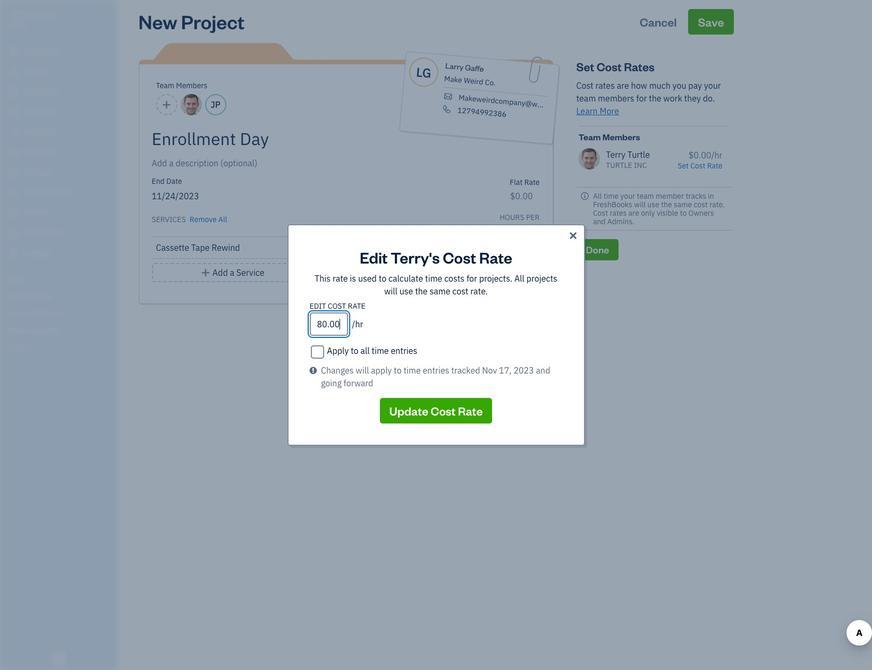 Task type: locate. For each thing, give the bounding box(es) containing it.
rates up members
[[596, 80, 615, 91]]

flat rate
[[510, 178, 540, 187]]

team members up terry
[[579, 131, 640, 142]]

0 vertical spatial cost
[[694, 200, 708, 209]]

0 horizontal spatial set
[[576, 59, 594, 74]]

update cost rate button
[[380, 398, 492, 424]]

entries up apply
[[391, 345, 417, 356]]

hours:
[[483, 265, 508, 276]]

calculate
[[388, 273, 423, 284]]

edit cost rate
[[310, 301, 366, 311]]

1 vertical spatial your
[[620, 191, 635, 201]]

set down $0.00
[[678, 161, 689, 171]]

1 vertical spatial /hr
[[352, 319, 363, 330]]

cassette tape rewind
[[156, 242, 240, 253]]

entries
[[391, 345, 417, 356], [423, 365, 449, 376]]

same inside this rate is used to calculate time costs for projects. all projects will use the same cost rate.
[[430, 286, 450, 297]]

tape
[[191, 242, 210, 253]]

0 vertical spatial rates
[[596, 80, 615, 91]]

rate. down projects.
[[471, 286, 488, 297]]

1 horizontal spatial your
[[704, 80, 721, 91]]

cost inside this rate is used to calculate time costs for projects. all projects will use the same cost rate.
[[452, 286, 469, 297]]

the down calculate
[[415, 286, 428, 297]]

your inside cost rates are how much you pay your team members for the work they do. learn more
[[704, 80, 721, 91]]

1 vertical spatial rates
[[610, 208, 627, 218]]

1 vertical spatial same
[[430, 286, 450, 297]]

will up forward at the left
[[356, 365, 369, 376]]

tracked
[[451, 365, 480, 376]]

time right info icon at the top
[[604, 191, 619, 201]]

the inside this rate is used to calculate time costs for projects. all projects will use the same cost rate.
[[415, 286, 428, 297]]

team members
[[156, 81, 207, 90], [579, 131, 640, 142]]

inc inside turtle inc owner
[[41, 10, 56, 20]]

rate down $0.00
[[707, 161, 723, 171]]

is
[[350, 273, 356, 284]]

cost
[[328, 301, 346, 311]]

edit
[[360, 247, 388, 267]]

1 vertical spatial the
[[661, 200, 672, 209]]

rates
[[624, 59, 655, 74]]

0 vertical spatial entries
[[391, 345, 417, 356]]

rates left "only"
[[610, 208, 627, 218]]

1 horizontal spatial turtle
[[606, 160, 632, 170]]

0 horizontal spatial team members
[[156, 81, 207, 90]]

and down the "freshbooks"
[[593, 217, 606, 226]]

cost down costs
[[452, 286, 469, 297]]

rate inside button
[[458, 403, 483, 418]]

all left projects
[[514, 273, 525, 284]]

all right remove
[[218, 215, 227, 224]]

1 horizontal spatial all
[[514, 273, 525, 284]]

total hours: 0h 00m
[[462, 265, 540, 276]]

time left costs
[[425, 273, 442, 284]]

0 horizontal spatial and
[[536, 365, 550, 376]]

settings image
[[8, 343, 114, 352]]

0 horizontal spatial will
[[356, 365, 369, 376]]

info image
[[581, 192, 589, 200]]

inc inside terry turtle turtle inc
[[634, 160, 647, 170]]

turtle inside terry turtle turtle inc
[[606, 160, 632, 170]]

0 vertical spatial inc
[[41, 10, 56, 20]]

cost inside cost rates are how much you pay your team members for the work they do. learn more
[[576, 80, 594, 91]]

team inside all time your team member tracks in freshbooks will use the same cost rate. cost rates are only visible to owners and admins.
[[637, 191, 654, 201]]

to right apply
[[394, 365, 402, 376]]

projects
[[527, 273, 558, 284]]

for
[[636, 93, 647, 104], [467, 273, 477, 284]]

/hr inside $0.00 /hr set cost rate
[[711, 150, 723, 160]]

are
[[617, 80, 629, 91], [629, 208, 639, 218]]

freshbooks image
[[50, 653, 67, 666]]

0 vertical spatial will
[[634, 200, 646, 209]]

0 vertical spatial the
[[649, 93, 661, 104]]

rate inside $0.00 /hr set cost rate
[[707, 161, 723, 171]]

0 vertical spatial and
[[593, 217, 606, 226]]

1 horizontal spatial team
[[579, 131, 601, 142]]

use inside all time your team member tracks in freshbooks will use the same cost rate. cost rates are only visible to owners and admins.
[[648, 200, 659, 209]]

member
[[656, 191, 684, 201]]

team members image
[[8, 292, 114, 301]]

in
[[708, 191, 714, 201]]

rate up projects.
[[479, 247, 512, 267]]

0 horizontal spatial your
[[620, 191, 635, 201]]

0 vertical spatial set
[[576, 59, 594, 74]]

are up members
[[617, 80, 629, 91]]

bank connections image
[[8, 326, 114, 335]]

turtle down terry
[[606, 160, 632, 170]]

all
[[593, 191, 602, 201], [218, 215, 227, 224], [514, 273, 525, 284]]

cost up done
[[593, 208, 608, 218]]

1 vertical spatial will
[[384, 286, 398, 297]]

to right visible
[[680, 208, 687, 218]]

and right the 2023
[[536, 365, 550, 376]]

the down much
[[649, 93, 661, 104]]

1 vertical spatial and
[[536, 365, 550, 376]]

invoice image
[[7, 107, 20, 117]]

will down calculate
[[384, 286, 398, 297]]

for down how
[[636, 93, 647, 104]]

are left "only"
[[629, 208, 639, 218]]

time right apply
[[404, 365, 421, 376]]

2 vertical spatial will
[[356, 365, 369, 376]]

0 horizontal spatial turtle
[[9, 10, 39, 20]]

0 vertical spatial are
[[617, 80, 629, 91]]

/hr up set cost rate button
[[711, 150, 723, 160]]

team
[[576, 93, 596, 104], [637, 191, 654, 201]]

and
[[593, 217, 606, 226], [536, 365, 550, 376]]

turtle up owner
[[9, 10, 39, 20]]

1 horizontal spatial team
[[637, 191, 654, 201]]

End date in  format text field
[[152, 191, 346, 201]]

the inside all time your team member tracks in freshbooks will use the same cost rate. cost rates are only visible to owners and admins.
[[661, 200, 672, 209]]

will inside changes will apply to time entries tracked nov 17, 2023 and going forward
[[356, 365, 369, 376]]

0 vertical spatial same
[[674, 200, 692, 209]]

cancel button
[[630, 9, 686, 35]]

all inside this rate is used to calculate time costs for projects. all projects will use the same cost rate.
[[514, 273, 525, 284]]

0 horizontal spatial team
[[576, 93, 596, 104]]

team inside cost rates are how much you pay your team members for the work they do. learn more
[[576, 93, 596, 104]]

0 horizontal spatial rate.
[[471, 286, 488, 297]]

1 horizontal spatial use
[[648, 200, 659, 209]]

a
[[230, 267, 234, 278]]

2 vertical spatial all
[[514, 273, 525, 284]]

2023
[[514, 365, 534, 376]]

turtle inside turtle inc owner
[[9, 10, 39, 20]]

0 horizontal spatial cost
[[452, 286, 469, 297]]

1 vertical spatial are
[[629, 208, 639, 218]]

1 horizontal spatial set
[[678, 161, 689, 171]]

team up learn
[[576, 93, 596, 104]]

learn
[[576, 106, 598, 116]]

entries inside changes will apply to time entries tracked nov 17, 2023 and going forward
[[423, 365, 449, 376]]

to right used
[[379, 273, 386, 284]]

0 horizontal spatial inc
[[41, 10, 56, 20]]

team up "only"
[[637, 191, 654, 201]]

1 horizontal spatial same
[[674, 200, 692, 209]]

1 vertical spatial inc
[[634, 160, 647, 170]]

to left all
[[351, 345, 359, 356]]

1 horizontal spatial for
[[636, 93, 647, 104]]

use inside this rate is used to calculate time costs for projects. all projects will use the same cost rate.
[[400, 286, 413, 297]]

team down learn
[[579, 131, 601, 142]]

0 horizontal spatial same
[[430, 286, 450, 297]]

rate down tracked
[[458, 403, 483, 418]]

your inside all time your team member tracks in freshbooks will use the same cost rate. cost rates are only visible to owners and admins.
[[620, 191, 635, 201]]

1 horizontal spatial cost
[[694, 200, 708, 209]]

set cost rates
[[576, 59, 655, 74]]

chart image
[[7, 228, 20, 239]]

1 vertical spatial team
[[637, 191, 654, 201]]

team members up add team member icon on the top of page
[[156, 81, 207, 90]]

time inside changes will apply to time entries tracked nov 17, 2023 and going forward
[[404, 365, 421, 376]]

0 horizontal spatial for
[[467, 273, 477, 284]]

cost
[[694, 200, 708, 209], [452, 286, 469, 297]]

visible
[[657, 208, 678, 218]]

cost
[[597, 59, 622, 74], [576, 80, 594, 91], [691, 161, 705, 171], [593, 208, 608, 218], [443, 247, 476, 267], [431, 403, 456, 418]]

same inside all time your team member tracks in freshbooks will use the same cost rate. cost rates are only visible to owners and admins.
[[674, 200, 692, 209]]

end
[[152, 176, 165, 186]]

1 horizontal spatial entries
[[423, 365, 449, 376]]

0 horizontal spatial entries
[[391, 345, 417, 356]]

0 vertical spatial your
[[704, 80, 721, 91]]

your
[[704, 80, 721, 91], [620, 191, 635, 201]]

same
[[674, 200, 692, 209], [430, 286, 450, 297]]

entries left tracked
[[423, 365, 449, 376]]

cost up learn
[[576, 80, 594, 91]]

more
[[600, 106, 619, 116]]

rate. right tracks
[[710, 200, 725, 209]]

0 horizontal spatial /hr
[[352, 319, 363, 330]]

done
[[586, 243, 609, 256]]

rate
[[707, 161, 723, 171], [524, 178, 540, 187], [479, 247, 512, 267], [458, 403, 483, 418]]

set up learn
[[576, 59, 594, 74]]

your up admins.
[[620, 191, 635, 201]]

1 vertical spatial for
[[467, 273, 477, 284]]

pay
[[688, 80, 702, 91]]

rates inside all time your team member tracks in freshbooks will use the same cost rate. cost rates are only visible to owners and admins.
[[610, 208, 627, 218]]

1 vertical spatial cost
[[452, 286, 469, 297]]

turtle inc owner
[[9, 10, 56, 29]]

0 vertical spatial members
[[176, 81, 207, 90]]

new
[[138, 9, 177, 34]]

2 vertical spatial the
[[415, 286, 428, 297]]

members
[[176, 81, 207, 90], [603, 131, 640, 142]]

0 vertical spatial use
[[648, 200, 659, 209]]

remove all button
[[188, 211, 227, 226]]

going
[[321, 378, 342, 389]]

team up add team member icon on the top of page
[[156, 81, 174, 90]]

all right info icon at the top
[[593, 191, 602, 201]]

inc
[[41, 10, 56, 20], [634, 160, 647, 170]]

will up admins.
[[634, 200, 646, 209]]

1 horizontal spatial rate.
[[710, 200, 725, 209]]

dashboard image
[[7, 46, 20, 57]]

2 horizontal spatial all
[[593, 191, 602, 201]]

add team member image
[[162, 98, 172, 111]]

Amount (USD) text field
[[310, 313, 348, 336]]

0 horizontal spatial all
[[218, 215, 227, 224]]

2 horizontal spatial will
[[634, 200, 646, 209]]

the right "only"
[[661, 200, 672, 209]]

1 horizontal spatial inc
[[634, 160, 647, 170]]

1 horizontal spatial and
[[593, 217, 606, 226]]

0 horizontal spatial team
[[156, 81, 174, 90]]

/hr inside the edit terry's cost rate dialog
[[352, 319, 363, 330]]

rate.
[[710, 200, 725, 209], [471, 286, 488, 297]]

will
[[634, 200, 646, 209], [384, 286, 398, 297], [356, 365, 369, 376]]

cost left in
[[694, 200, 708, 209]]

payment image
[[7, 127, 20, 138]]

0 vertical spatial team
[[576, 93, 596, 104]]

1 vertical spatial entries
[[423, 365, 449, 376]]

your up do.
[[704, 80, 721, 91]]

1 horizontal spatial members
[[603, 131, 640, 142]]

1 horizontal spatial team members
[[579, 131, 640, 142]]

0 vertical spatial for
[[636, 93, 647, 104]]

1 horizontal spatial will
[[384, 286, 398, 297]]

work
[[663, 93, 682, 104]]

0 horizontal spatial use
[[400, 286, 413, 297]]

0 vertical spatial team
[[156, 81, 174, 90]]

cost down $0.00
[[691, 161, 705, 171]]

1 horizontal spatial /hr
[[711, 150, 723, 160]]

/hr down rate at the left of page
[[352, 319, 363, 330]]

time
[[604, 191, 619, 201], [425, 273, 442, 284], [372, 345, 389, 356], [404, 365, 421, 376]]

report image
[[7, 248, 20, 259]]

turtle
[[9, 10, 39, 20], [606, 160, 632, 170]]

1 vertical spatial set
[[678, 161, 689, 171]]

do.
[[703, 93, 715, 104]]

1 vertical spatial turtle
[[606, 160, 632, 170]]

0 vertical spatial turtle
[[9, 10, 39, 20]]

rate
[[333, 273, 348, 284]]

cost rates are how much you pay your team members for the work they do. learn more
[[576, 80, 721, 116]]

for right costs
[[467, 273, 477, 284]]

use
[[648, 200, 659, 209], [400, 286, 413, 297]]

time inside all time your team member tracks in freshbooks will use the same cost rate. cost rates are only visible to owners and admins.
[[604, 191, 619, 201]]

0 vertical spatial /hr
[[711, 150, 723, 160]]

1 vertical spatial use
[[400, 286, 413, 297]]

rate. inside this rate is used to calculate time costs for projects. all projects will use the same cost rate.
[[471, 286, 488, 297]]

1 vertical spatial members
[[603, 131, 640, 142]]

1 vertical spatial rate.
[[471, 286, 488, 297]]

to inside this rate is used to calculate time costs for projects. all projects will use the same cost rate.
[[379, 273, 386, 284]]

services remove all
[[152, 215, 227, 224]]

0 vertical spatial rate.
[[710, 200, 725, 209]]

cost right update
[[431, 403, 456, 418]]

the
[[649, 93, 661, 104], [661, 200, 672, 209], [415, 286, 428, 297]]

and inside all time your team member tracks in freshbooks will use the same cost rate. cost rates are only visible to owners and admins.
[[593, 217, 606, 226]]

will inside this rate is used to calculate time costs for projects. all projects will use the same cost rate.
[[384, 286, 398, 297]]

freshbooks
[[593, 200, 632, 209]]

0 vertical spatial all
[[593, 191, 602, 201]]



Task type: describe. For each thing, give the bounding box(es) containing it.
rate
[[348, 301, 366, 311]]

apply to all time entries
[[327, 345, 417, 356]]

0h 00m text field
[[445, 242, 475, 253]]

changes will apply to time entries tracked nov 17, 2023 and going forward
[[321, 365, 550, 389]]

are inside cost rates are how much you pay your team members for the work they do. learn more
[[617, 80, 629, 91]]

set inside $0.00 /hr set cost rate
[[678, 161, 689, 171]]

exclamationcircle image
[[310, 364, 317, 377]]

nov
[[482, 365, 497, 376]]

this
[[315, 273, 331, 284]]

per
[[526, 213, 540, 222]]

$0.00 /hr set cost rate
[[678, 150, 723, 171]]

cancel
[[640, 14, 677, 29]]

edit
[[310, 301, 326, 311]]

money image
[[7, 208, 20, 218]]

owners
[[689, 208, 714, 218]]

forward
[[344, 378, 373, 389]]

new project
[[138, 9, 245, 34]]

are inside all time your team member tracks in freshbooks will use the same cost rate. cost rates are only visible to owners and admins.
[[629, 208, 639, 218]]

rewind
[[212, 242, 240, 253]]

items and services image
[[8, 309, 114, 318]]

projects.
[[479, 273, 512, 284]]

time inside this rate is used to calculate time costs for projects. all projects will use the same cost rate.
[[425, 273, 442, 284]]

cost inside all time your team member tracks in freshbooks will use the same cost rate. cost rates are only visible to owners and admins.
[[694, 200, 708, 209]]

to inside changes will apply to time entries tracked nov 17, 2023 and going forward
[[394, 365, 402, 376]]

project
[[181, 9, 245, 34]]

flat
[[510, 178, 523, 187]]

will inside all time your team member tracks in freshbooks will use the same cost rate. cost rates are only visible to owners and admins.
[[634, 200, 646, 209]]

the inside cost rates are how much you pay your team members for the work they do. learn more
[[649, 93, 661, 104]]

for inside this rate is used to calculate time costs for projects. all projects will use the same cost rate.
[[467, 273, 477, 284]]

close image
[[568, 230, 579, 242]]

cost inside $0.00 /hr set cost rate
[[691, 161, 705, 171]]

to inside all time your team member tracks in freshbooks will use the same cost rate. cost rates are only visible to owners and admins.
[[680, 208, 687, 218]]

add
[[213, 267, 228, 278]]

apply
[[371, 365, 392, 376]]

total
[[462, 265, 481, 276]]

17,
[[499, 365, 512, 376]]

apply
[[327, 345, 349, 356]]

edit terry's cost rate
[[360, 247, 512, 267]]

and inside changes will apply to time entries tracked nov 17, 2023 and going forward
[[536, 365, 550, 376]]

all
[[361, 345, 370, 356]]

tracks
[[686, 191, 706, 201]]

costs
[[444, 273, 465, 284]]

admins.
[[607, 217, 635, 226]]

service
[[510, 225, 540, 235]]

cost inside all time your team member tracks in freshbooks will use the same cost rate. cost rates are only visible to owners and admins.
[[593, 208, 608, 218]]

update cost rate
[[389, 403, 483, 418]]

1 vertical spatial team members
[[579, 131, 640, 142]]

hours
[[500, 213, 524, 222]]

1 vertical spatial team
[[579, 131, 601, 142]]

expense image
[[7, 147, 20, 158]]

Amount (USD) text field
[[510, 191, 533, 201]]

learn more link
[[576, 106, 619, 116]]

Project Description text field
[[152, 157, 444, 170]]

how
[[631, 80, 647, 91]]

all inside all time your team member tracks in freshbooks will use the same cost rate. cost rates are only visible to owners and admins.
[[593, 191, 602, 201]]

for inside cost rates are how much you pay your team members for the work they do. learn more
[[636, 93, 647, 104]]

0 vertical spatial team members
[[156, 81, 207, 90]]

apps image
[[8, 275, 114, 284]]

cassette
[[156, 242, 189, 253]]

rates inside cost rates are how much you pay your team members for the work they do. learn more
[[596, 80, 615, 91]]

timer image
[[7, 188, 20, 198]]

only
[[641, 208, 655, 218]]

estimate image
[[7, 87, 20, 97]]

end date
[[152, 176, 182, 186]]

client image
[[7, 66, 20, 77]]

remove
[[190, 215, 217, 224]]

owner
[[9, 21, 28, 29]]

Project Name text field
[[152, 128, 444, 149]]

save button
[[689, 9, 734, 35]]

0h
[[510, 265, 520, 276]]

add a service button
[[152, 263, 313, 282]]

plus image
[[201, 266, 211, 279]]

rate. inside all time your team member tracks in freshbooks will use the same cost rate. cost rates are only visible to owners and admins.
[[710, 200, 725, 209]]

cost inside button
[[431, 403, 456, 418]]

jp
[[211, 99, 220, 110]]

project image
[[7, 167, 20, 178]]

1 vertical spatial all
[[218, 215, 227, 224]]

much
[[649, 80, 671, 91]]

services
[[152, 215, 186, 224]]

hours per service
[[500, 213, 540, 235]]

terry's
[[391, 247, 440, 267]]

set cost rate button
[[678, 161, 723, 171]]

you
[[673, 80, 686, 91]]

all time your team member tracks in freshbooks will use the same cost rate. cost rates are only visible to owners and admins.
[[593, 191, 725, 226]]

0 horizontal spatial members
[[176, 81, 207, 90]]

this rate is used to calculate time costs for projects. all projects will use the same cost rate.
[[315, 273, 558, 297]]

date
[[166, 176, 182, 186]]

service
[[236, 267, 264, 278]]

main element
[[0, 0, 144, 670]]

update
[[389, 403, 428, 418]]

time right all
[[372, 345, 389, 356]]

changes
[[321, 365, 354, 376]]

rate right flat
[[524, 178, 540, 187]]

they
[[684, 93, 701, 104]]

members
[[598, 93, 634, 104]]

used
[[358, 273, 377, 284]]

00m
[[522, 265, 540, 276]]

save
[[698, 14, 724, 29]]

done button
[[576, 239, 619, 260]]

cost up costs
[[443, 247, 476, 267]]

terry turtle turtle inc
[[606, 149, 650, 170]]

cost left rates at the right top of page
[[597, 59, 622, 74]]

terry
[[606, 149, 626, 160]]

add a service
[[213, 267, 264, 278]]

turtle
[[628, 149, 650, 160]]

$0.00
[[689, 150, 711, 160]]

edit terry's cost rate dialog
[[0, 212, 872, 459]]



Task type: vqa. For each thing, say whether or not it's contained in the screenshot.
Add a client or project Text Box
no



